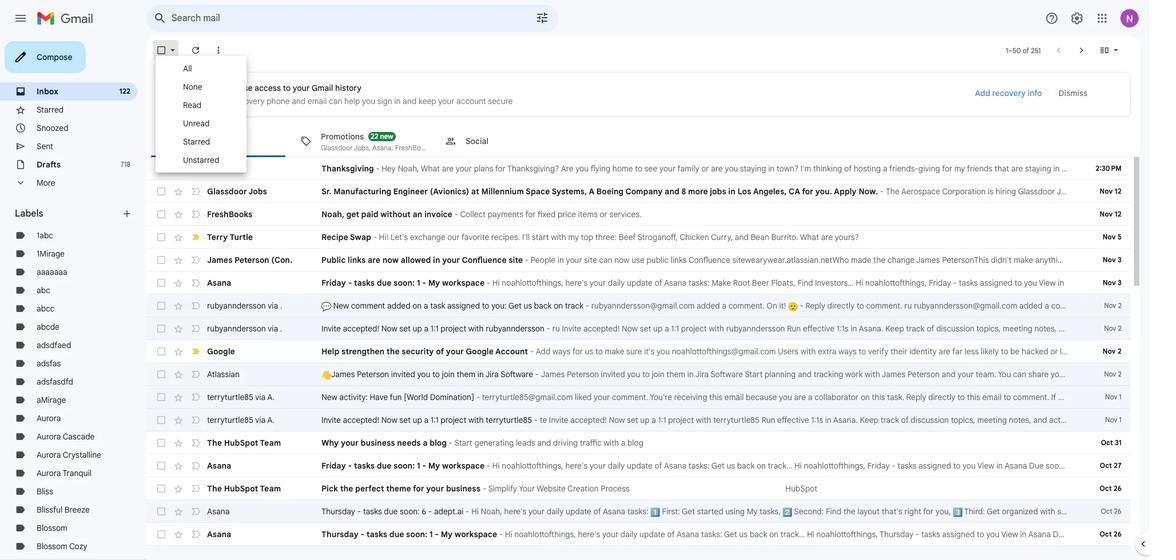 Task type: describe. For each thing, give the bounding box(es) containing it.
49 ͏ from the left
[[740, 209, 742, 220]]

project down domination]
[[441, 415, 466, 426]]

3 for hi noahlottofthings, here's your daily update of asana tasks: make root beer floats, find investors… hi noahlottofthings, friday - tasks assigned to you view in
[[1118, 279, 1122, 287]]

1 vertical spatial add
[[536, 347, 550, 357]]

to down it's
[[642, 370, 650, 380]]

have
[[370, 392, 388, 403]]

new for new comment added on a task assigned to you: get us back on track
[[333, 301, 349, 311]]

0 vertical spatial items
[[578, 209, 598, 220]]

can for email
[[329, 96, 342, 106]]

action for in
[[1049, 415, 1072, 426]]

47 ͏ from the left
[[736, 209, 738, 220]]

are right that at top right
[[1011, 164, 1023, 174]]

terryturtle85 via a. for invite accepted! now set up a 1:1 project with terryturtle85
[[207, 415, 275, 426]]

bean
[[751, 232, 769, 243]]

17 row from the top
[[146, 523, 1149, 546]]

you inside you could lose access to your gmail history adding a recovery phone and email can help you sign in and keep your account secure
[[362, 96, 375, 106]]

hi!
[[379, 232, 388, 243]]

via for invite accepted! now set up a 1:1 project with terryturtle85
[[255, 415, 266, 426]]

and left bean
[[735, 232, 749, 243]]

7 row from the top
[[146, 295, 1149, 317]]

my right using
[[747, 507, 758, 517]]

13 ͏ from the left
[[666, 209, 668, 220]]

effective for rubyanndersson
[[803, 324, 835, 334]]

aurora for aurora cascade
[[37, 432, 61, 442]]

1 vertical spatial reply
[[906, 392, 926, 403]]

that
[[995, 164, 1009, 174]]

your down your
[[529, 507, 545, 517]]

50 ͏ from the left
[[742, 209, 744, 220]]

daily for hi noahlottofthings, here's your daily update of asana tasks: get us back on track… hi noahlottofthings, friday - tasks assigned to you view in asana due soon get us back on track to
[[608, 461, 625, 471]]

2 vertical spatial or
[[1050, 347, 1058, 357]]

notes, for i
[[1035, 324, 1057, 334]]

angeles,
[[753, 186, 787, 197]]

- hi noah, here's your daily update of asana tasks:
[[464, 507, 650, 517]]

75 ͏ from the left
[[793, 209, 796, 220]]

you.
[[815, 186, 832, 197]]

peterson up liked
[[567, 370, 599, 380]]

2 blog from the left
[[628, 438, 644, 448]]

soon: for hi noahlottofthings, here's your daily update of asana tasks: get us back on track… hi noahlottofthings, friday - tasks assigned to you view in asana due soon get us back on track to
[[394, 461, 415, 471]]

48 ͏ from the left
[[738, 209, 740, 220]]

68 ͏ from the left
[[779, 209, 781, 220]]

71 ͏ from the left
[[785, 209, 787, 220]]

get down sections…
[[1089, 530, 1102, 540]]

2 horizontal spatial glassdoor
[[466, 143, 498, 152]]

2 google from the left
[[466, 347, 494, 357]]

. for rubyanndersson@gmail.com added a comment. on it!
[[280, 301, 282, 311]]

tab list containing promotions
[[146, 125, 1140, 157]]

in right commentview
[[1104, 301, 1111, 311]]

hi down generating
[[492, 461, 500, 471]]

4 2 from the top
[[1118, 370, 1122, 379]]

items for te invite accepted! now set up a 1:1 project with terryturtle85 run effective 1:1s in asana. keep track of discussion topics, meeting notes, and action items in one place. se
[[1074, 415, 1094, 426]]

46 ͏ from the left
[[734, 209, 736, 220]]

nov for people in your site can now use public links confluence sitewearywear.atlassian.netwho made the change james petersonthis didn't make anything public on its own
[[1103, 256, 1116, 264]]

- rubyanndersson@gmail.com added a comment. on it!
[[584, 301, 788, 311]]

giving
[[919, 164, 940, 174]]

add recovery info button
[[967, 83, 1050, 104]]

16 row from the top
[[146, 501, 1131, 523]]

51 ͏ from the left
[[744, 209, 746, 220]]

aurora crystalline
[[37, 450, 101, 460]]

56 ͏ from the left
[[755, 209, 757, 220]]

57 ͏ from the left
[[757, 209, 759, 220]]

update for hi noahlottofthings, here's your daily update of asana tasks: make root beer floats, find investors… hi noahlottofthings, friday - tasks assigned to you view in
[[627, 278, 653, 288]]

the hubspot team for why your business needs a blog
[[207, 438, 281, 448]]

your up james peterson invited you to join them in jira software
[[446, 347, 464, 357]]

hi down second:
[[807, 530, 814, 540]]

58 ͏ from the left
[[759, 209, 761, 220]]

3 ͏ from the left
[[646, 209, 648, 220]]

1 work from the left
[[845, 370, 863, 380]]

people
[[531, 255, 556, 265]]

122
[[119, 87, 130, 96]]

31 ͏ from the left
[[703, 209, 705, 220]]

soon for tr
[[1070, 530, 1087, 540]]

the hubspot team for pick the perfect theme for your business
[[207, 484, 281, 494]]

bliss
[[37, 487, 53, 497]]

allowed
[[401, 255, 431, 265]]

are down planning
[[794, 392, 806, 403]]

oct for why your business needs a blog - start generating leads and driving traffic with a blog ‌ ‌ ‌ ‌ ‌ ‌ ‌ ‌ ‌ ‌ ‌ ‌ ‌ ‌ ‌ ‌ ‌ ‌ ‌ ‌ ‌ ‌ ‌ ‌ ‌ ‌ ‌ ‌ ‌ ‌ ‌ ‌ ‌ ‌ ‌ ‌ ‌ ‌ ‌ ‌ ‌ ‌ ‌ ‌ ‌ ‌ ‌ ‌ ‌ ‌ ‌ ‌ ‌ ‌ ‌ ‌ ‌ ‌ ‌ ‌ ‌ ‌ ‌ ‌ ‌ ‌ ‌ ‌ ‌ ‌ ‌ ‌ ‌
[[1101, 439, 1113, 447]]

own
[[1115, 255, 1130, 265]]

2️⃣ image
[[783, 508, 792, 518]]

you down third: get organized with sections… hi noah,
[[986, 530, 1000, 540]]

blossom link
[[37, 523, 67, 534]]

tasks: for hi noahlottofthings, here's your daily update of asana tasks: get us back on track… hi noahlottofthings, thursday - tasks assigned to you view in asana due soon get us back on tr
[[701, 530, 722, 540]]

blossom for blossom cozy
[[37, 542, 67, 552]]

72 ͏ from the left
[[787, 209, 789, 220]]

2 horizontal spatial view
[[1039, 278, 1056, 288]]

project down - rubyanndersson@gmail.com added a comment. on it!
[[681, 324, 707, 334]]

sent link
[[37, 141, 53, 152]]

1:1 down domination]
[[431, 415, 439, 426]]

terryturtle85 via a. for new activity: have fun [world domination]
[[207, 392, 275, 403]]

hi right sections…
[[1096, 507, 1103, 517]]

us left tr
[[1104, 530, 1113, 540]]

daily for hi noahlottofthings, here's your daily update of asana tasks: get us back on track… hi noahlottofthings, thursday - tasks assigned to you view in asana due soon get us back on tr
[[621, 530, 638, 540]]

more image
[[213, 45, 224, 56]]

59 ͏ from the left
[[761, 209, 763, 220]]

james up "activity:"
[[331, 370, 355, 380]]

less
[[965, 347, 979, 357]]

the right the pick
[[340, 484, 353, 494]]

are down hi!
[[368, 255, 380, 265]]

tasks down petersonthis
[[959, 278, 978, 288]]

1 site from the left
[[509, 255, 523, 265]]

251
[[1031, 46, 1041, 55]]

of up 1️⃣ icon
[[655, 461, 662, 471]]

2 horizontal spatial can
[[1013, 370, 1026, 380]]

workspace for hi noahlottofthings, here's your daily update of asana tasks: make root beer floats, find investors… hi noahlottofthings, friday - tasks assigned to you view in
[[442, 278, 485, 288]]

meeting for in
[[977, 415, 1007, 426]]

1 vertical spatial business
[[446, 484, 481, 494]]

comment
[[351, 301, 385, 311]]

0 vertical spatial business
[[361, 438, 395, 448]]

promotions, 22 new messages, tab
[[291, 125, 498, 157]]

activity:
[[339, 392, 368, 403]]

domination]
[[430, 392, 474, 403]]

dismiss button
[[1050, 83, 1096, 104]]

you,
[[936, 507, 951, 517]]

abcc
[[37, 304, 55, 314]]

in inside you could lose access to your gmail history adding a recovery phone and email can help you sign in and keep your account secure
[[394, 96, 401, 106]]

back down the tasks,
[[750, 530, 767, 540]]

new for new activity: have fun [world domination] - terryturtle85@gmail.com liked your comment. you're receiving this email because you are a collaborator on this task. reply directly to this email to comment. if you want to stop receiving
[[321, 392, 337, 403]]

due for friday - tasks due soon: 1 - my workspace - hi noahlottofthings, here's your daily update of asana tasks: make root beer floats, find investors… hi noahlottofthings, friday - tasks assigned to you view in
[[377, 278, 392, 288]]

blissful breeze
[[37, 505, 90, 515]]

simplify
[[488, 484, 517, 494]]

for right plans
[[495, 164, 506, 174]]

items for ru invite accepted! now set up a 1:1 project with rubyanndersson run effective 1:1s in asana. keep track of discussion topics, meeting notes, and action items i
[[1099, 324, 1119, 334]]

james down terry
[[207, 255, 233, 265]]

due for thursday - tasks due soon: 6 - adept.ai
[[384, 507, 398, 517]]

action for i
[[1075, 324, 1097, 334]]

70 ͏ from the left
[[783, 209, 785, 220]]

at
[[471, 186, 479, 197]]

tasks down thursday - tasks due soon: 6 - adept.ai
[[367, 530, 387, 540]]

your left plans
[[456, 164, 472, 174]]

sr.
[[321, 186, 332, 197]]

1 google from the left
[[207, 347, 235, 357]]

project down you're
[[668, 415, 694, 426]]

nov for terryturtle85@gmail.com liked your comment. you're receiving this email because you are a collaborator on this task. reply directly to this email to comment. if you want to stop receiving
[[1105, 393, 1117, 402]]

27 ͏ from the left
[[695, 209, 697, 220]]

hubspot for why your business needs a blog - start generating leads and driving traffic with a blog ‌ ‌ ‌ ‌ ‌ ‌ ‌ ‌ ‌ ‌ ‌ ‌ ‌ ‌ ‌ ‌ ‌ ‌ ‌ ‌ ‌ ‌ ‌ ‌ ‌ ‌ ‌ ‌ ‌ ‌ ‌ ‌ ‌ ‌ ‌ ‌ ‌ ‌ ‌ ‌ ‌ ‌ ‌ ‌ ‌ ‌ ‌ ‌ ‌ ‌ ‌ ‌ ‌ ‌ ‌ ‌ ‌ ‌ ‌ ‌ ‌ ‌ ‌ ‌ ‌ ‌ ‌ ‌ ‌ ‌ ‌ ‌ ‌
[[224, 438, 258, 448]]

1mirage link
[[37, 249, 65, 259]]

1 vertical spatial ru
[[552, 324, 560, 334]]

your down the top at the top right
[[566, 255, 582, 265]]

friday down why
[[321, 461, 346, 471]]

track… for friday
[[768, 461, 792, 471]]

and right phone
[[292, 96, 306, 106]]

drafts
[[37, 160, 61, 170]]

my for hi noahlottofthings, here's your daily update of asana tasks: make root beer floats, find investors… hi noahlottofthings, friday - tasks assigned to you view in
[[428, 278, 440, 288]]

1 horizontal spatial start
[[745, 370, 763, 380]]

creation
[[568, 484, 599, 494]]

2 join from the left
[[652, 370, 665, 380]]

hosting
[[854, 164, 881, 174]]

to down far
[[958, 392, 965, 403]]

you up the los
[[725, 164, 738, 174]]

price
[[558, 209, 576, 220]]

22 new
[[371, 132, 393, 140]]

16 ͏ from the left
[[673, 209, 675, 220]]

blissful breeze link
[[37, 505, 90, 515]]

rubyanndersson down on
[[726, 324, 785, 334]]

due for friday - tasks due soon: 1 - my workspace - hi noahlottofthings, here's your daily update of asana tasks: get us back on track… hi noahlottofthings, friday - tasks assigned to you view in asana due soon get us back on track to
[[377, 461, 392, 471]]

14 row from the top
[[146, 455, 1149, 478]]

nov for te invite accepted! now set up a 1:1 project with terryturtle85 run effective 1:1s in asana. keep track of discussion topics, meeting notes, and action items in one place. se
[[1105, 416, 1117, 424]]

and down far
[[942, 370, 956, 380]]

curry,
[[711, 232, 733, 243]]

stroganoff,
[[638, 232, 678, 243]]

3 for people in your site can now use public links confluence sitewearywear.atlassian.netwho made the change james petersonthis didn't make anything public on its own
[[1118, 256, 1122, 264]]

1:1 down you're
[[658, 415, 666, 426]]

26 for thursday - tasks due soon: 1 - my workspace - hi noahlottofthings, here's your daily update of asana tasks: get us back on track… hi noahlottofthings, thursday - tasks assigned to you view in asana due soon get us back on tr
[[1114, 530, 1122, 539]]

back down invite accepted! now set up a 1:1 project with terryturtle85 - te invite accepted! now set up a 1:1 project with terryturtle85 run effective 1:1s in asana. keep track of discussion topics, meeting notes, and action items in one place. se
[[737, 461, 755, 471]]

floats,
[[771, 278, 796, 288]]

to left be
[[1001, 347, 1008, 357]]

0 horizontal spatial read
[[183, 100, 202, 110]]

dismiss
[[1059, 88, 1088, 98]]

settings image
[[1070, 11, 1084, 25]]

on up the tasks,
[[757, 461, 766, 471]]

bliss link
[[37, 487, 53, 497]]

nov for ru invite accepted! now set up a 1:1 project with rubyanndersson run effective 1:1s in asana. keep track of discussion topics, meeting notes, and action items i
[[1104, 324, 1116, 333]]

adept.ai
[[434, 507, 464, 517]]

town?
[[777, 164, 799, 174]]

search mail image
[[150, 8, 170, 29]]

my for hi noahlottofthings, here's your daily update of asana tasks: get us back on track… hi noahlottofthings, friday - tasks assigned to you view in asana due soon get us back on track to
[[428, 461, 440, 471]]

labels
[[15, 208, 43, 220]]

2 invited from the left
[[601, 370, 625, 380]]

here's for hi noahlottofthings, here's your daily update of asana tasks: get us back on track… hi noahlottofthings, friday - tasks assigned to you view in asana due soon get us back on track to
[[565, 461, 588, 471]]

aurora link
[[37, 414, 61, 424]]

your left gmail
[[293, 83, 310, 93]]

10 ͏ from the left
[[660, 209, 662, 220]]

us left the sure
[[585, 347, 593, 357]]

41 ͏ from the left
[[724, 209, 726, 220]]

20 ͏ from the left
[[681, 209, 683, 220]]

67 ͏ from the left
[[777, 209, 779, 220]]

with up generating
[[469, 415, 484, 426]]

us up using
[[727, 461, 735, 471]]

using
[[725, 507, 745, 517]]

1 vertical spatial find
[[826, 507, 842, 517]]

and left 8
[[665, 186, 680, 197]]

update for hi noahlottofthings, here's your daily update of asana tasks: get us back on track… hi noahlottofthings, friday - tasks assigned to you view in asana due soon get us back on track to
[[627, 461, 653, 471]]

hi down made
[[856, 278, 863, 288]]

labels heading
[[15, 208, 121, 220]]

18 ͏ from the left
[[677, 209, 679, 220]]

older image
[[1076, 45, 1087, 56]]

thursday - tasks due soon: 1 - my workspace - hi noahlottofthings, here's your daily update of asana tasks: get us back on track… hi noahlottofthings, thursday - tasks assigned to you view in asana due soon get us back on tr
[[321, 530, 1149, 540]]

blossom cozy link
[[37, 542, 87, 552]]

on down people
[[554, 301, 563, 311]]

44 ͏ from the left
[[730, 209, 732, 220]]

to down third:
[[977, 530, 984, 540]]

2 staying from the left
[[1025, 164, 1051, 174]]

pick
[[321, 484, 338, 494]]

with up help strengthen the security of your google account - add ways for us to make sure it's you noahlottofthings@gmail.com users with extra ways to verify their identity are far less likely to be hacked or locked out.a nov 2
[[709, 324, 724, 334]]

tasks up perfect
[[354, 461, 375, 471]]

comment. up verify
[[866, 301, 902, 311]]

ican read
[[207, 164, 246, 174]]

to left verify
[[859, 347, 866, 357]]

beer
[[752, 278, 769, 288]]

blissful
[[37, 505, 62, 515]]

are left far
[[939, 347, 951, 357]]

change
[[888, 255, 915, 265]]

0 vertical spatial my
[[955, 164, 965, 174]]

comment. down root
[[729, 301, 765, 311]]

noahlottofthings, down - hi noah, here's your daily update of asana tasks:
[[514, 530, 576, 540]]

us down using
[[739, 530, 748, 540]]

support image
[[1045, 11, 1059, 25]]

63 ͏ from the left
[[769, 209, 771, 220]]

0 horizontal spatial directly
[[827, 301, 855, 311]]

17 ͏ from the left
[[675, 209, 677, 220]]

manufacturing
[[334, 186, 391, 197]]

comment. left you're
[[612, 392, 648, 403]]

nov for hi noahlottofthings, here's your daily update of asana tasks: make root beer floats, find investors… hi noahlottofthings, friday - tasks assigned to you view in
[[1103, 279, 1116, 287]]

asana. for rubyanndersson
[[859, 324, 883, 334]]

1 horizontal spatial ru
[[904, 301, 912, 311]]

1 horizontal spatial directly
[[928, 392, 956, 403]]

34 ͏ from the left
[[709, 209, 711, 220]]

its
[[1104, 255, 1113, 265]]

effective for terryturtle85
[[777, 415, 809, 426]]

1 staying from the left
[[740, 164, 766, 174]]

far
[[952, 347, 963, 357]]

1 links from the left
[[348, 255, 366, 265]]

6
[[422, 507, 426, 517]]

2 2 from the top
[[1118, 324, 1122, 333]]

nov for james peterson invited you to join them in jira software start planning and tracking work with james peterson and your team. you can share your work and view what yo
[[1104, 370, 1116, 379]]

a right the traffic
[[621, 438, 625, 448]]

0 horizontal spatial start
[[455, 438, 472, 448]]

an
[[413, 209, 422, 220]]

you inside you could lose access to your gmail history adding a recovery phone and email can help you sign in and keep your account secure
[[198, 83, 212, 93]]

60 ͏ from the left
[[763, 209, 765, 220]]

with down new comment added on a task assigned to you: get us back on track
[[469, 324, 484, 334]]

back left 27 at the right of page
[[1091, 461, 1109, 471]]

a up invite accepted! now set up a 1:1 project with rubyanndersson - ru invite accepted! now set up a 1:1 project with rubyanndersson run effective 1:1s in asana. keep track of discussion topics, meeting notes, and action items i
[[722, 301, 727, 311]]

james right change
[[916, 255, 940, 265]]

718
[[121, 160, 130, 169]]

1 vertical spatial or
[[600, 209, 607, 220]]

a down you're
[[652, 415, 656, 426]]

compose
[[37, 52, 72, 62]]

friday - tasks due soon: 1 - my workspace - hi noahlottofthings, here's your daily update of asana tasks: make root beer floats, find investors… hi noahlottofthings, friday - tasks assigned to you view in
[[321, 278, 1064, 288]]

with right start
[[551, 232, 566, 243]]

35 ͏ from the left
[[711, 209, 714, 220]]

project down new comment added on a task assigned to you: get us back on track
[[441, 324, 466, 334]]

2 rubyanndersson@gmail.com from the left
[[914, 301, 1017, 311]]

because
[[746, 392, 777, 403]]

with down the new activity: have fun [world domination] - terryturtle85@gmail.com liked your comment. you're receiving this email because you are a collaborator on this task. reply directly to this email to comment. if you want to stop receiving
[[696, 415, 711, 426]]

your
[[519, 484, 535, 494]]

2 this from the left
[[872, 392, 885, 403]]

discussion for i
[[936, 324, 975, 334]]

5 ͏ from the left
[[650, 209, 652, 220]]

61 ͏ from the left
[[765, 209, 767, 220]]

you could lose access to your gmail history adding a recovery phone and email can help you sign in and keep your account secure
[[198, 83, 513, 106]]

a left task
[[424, 301, 428, 311]]

back left tr
[[1115, 530, 1133, 540]]

oct 27
[[1100, 462, 1122, 470]]

to left 'stop'
[[1093, 392, 1100, 403]]

1 down needs
[[417, 461, 420, 471]]

yours?
[[835, 232, 859, 243]]

topics, for in
[[951, 415, 975, 426]]

1 horizontal spatial or
[[701, 164, 709, 174]]

64 ͏ from the left
[[771, 209, 773, 220]]

noahlottofthings, down "layout"
[[816, 530, 878, 540]]

inbox tip region
[[156, 72, 1131, 117]]

soon: for hi noahlottofthings, here's your daily update of asana tasks: get us back on track… hi noahlottofthings, thursday - tasks assigned to you view in asana due soon get us back on tr
[[406, 530, 427, 540]]

1 vertical spatial starred
[[183, 137, 210, 147]]

for left the you,
[[923, 507, 934, 517]]

1 confluence from the left
[[462, 255, 507, 265]]

- james peterson invited you to join them in jira software start planning and tracking work with james peterson and your team. you can share your work and view what yo
[[533, 370, 1149, 380]]

social tab
[[436, 125, 580, 157]]

your left team.
[[958, 370, 974, 380]]

row containing glassdoor jobs
[[146, 180, 1131, 203]]

nov inside help strengthen the security of your google account - add ways for us to make sure it's you noahlottofthings@gmail.com users with extra ways to verify their identity are far less likely to be hacked or locked out.a nov 2
[[1103, 347, 1116, 356]]

oct 26 for thursday - tasks due soon: 1 - my workspace - hi noahlottofthings, here's your daily update of asana tasks: get us back on track… hi noahlottofthings, thursday - tasks assigned to you view in asana due soon get us back on tr
[[1100, 530, 1122, 539]]

a. for new activity: have fun [world domination]
[[267, 392, 275, 403]]

in up - james peterson invited you to join them in jira software start planning and tracking work with james peterson and your team. you can share your work and view what yo
[[851, 324, 857, 334]]

38 ͏ from the left
[[718, 209, 720, 220]]

of up - rubyanndersson@gmail.com added a comment. on it!
[[655, 278, 662, 288]]

32 ͏ from the left
[[705, 209, 707, 220]]

peterson down turtle at the top of the page
[[235, 255, 269, 265]]

to up domination]
[[432, 370, 440, 380]]

1 invited from the left
[[391, 370, 415, 380]]

a left the collaborator
[[808, 392, 813, 403]]

friends
[[967, 164, 993, 174]]

could
[[214, 83, 235, 93]]

your down our
[[442, 255, 460, 265]]

assigned down 3️⃣ icon
[[942, 530, 975, 540]]

30 ͏ from the left
[[701, 209, 703, 220]]

james up task.
[[882, 370, 906, 380]]

blossom cozy
[[37, 542, 87, 552]]

a inside you could lose access to your gmail history adding a recovery phone and email can help you sign in and keep your account secure
[[226, 96, 231, 106]]

73 ͏ from the left
[[789, 209, 791, 220]]

paid
[[361, 209, 378, 220]]

can for site
[[599, 255, 612, 265]]

due for thursday - tasks due soon: 1 - my workspace - hi noahlottofthings, here's your daily update of asana tasks: get us back on track… hi noahlottofthings, thursday - tasks assigned to you view in asana due soon get us back on tr
[[389, 530, 404, 540]]

freshbooks
[[207, 209, 252, 220]]

45 ͏ from the left
[[732, 209, 734, 220]]

of up identity
[[927, 324, 934, 334]]

nov 3 for hi noahlottofthings, here's your daily update of asana tasks: make root beer floats, find investors… hi noahlottofthings, friday - tasks assigned to you view in
[[1103, 279, 1122, 287]]

my for hi noahlottofthings, here's your daily update of asana tasks: get us back on track… hi noahlottofthings, thursday - tasks assigned to you view in asana due soon get us back on tr
[[441, 530, 453, 540]]

the for why your business needs a blog - start generating leads and driving traffic with a blog ‌ ‌ ‌ ‌ ‌ ‌ ‌ ‌ ‌ ‌ ‌ ‌ ‌ ‌ ‌ ‌ ‌ ‌ ‌ ‌ ‌ ‌ ‌ ‌ ‌ ‌ ‌ ‌ ‌ ‌ ‌ ‌ ‌ ‌ ‌ ‌ ‌ ‌ ‌ ‌ ‌ ‌ ‌ ‌ ‌ ‌ ‌ ‌ ‌ ‌ ‌ ‌ ‌ ‌ ‌ ‌ ‌ ‌ ‌ ‌ ‌ ‌ ‌ ‌ ‌ ‌ ‌ ‌ ‌ ‌ ‌ ‌ ‌
[[207, 438, 222, 448]]

nov 2 for ru invite accepted! now set up a 1:1 project with rubyanndersson run effective 1:1s in asana. keep track of discussion topics, meeting notes, and action items i
[[1104, 324, 1122, 333]]

a down [world
[[424, 415, 429, 426]]

nov 1 for action
[[1105, 416, 1122, 424]]

1abc link
[[37, 231, 53, 241]]

1 vertical spatial what
[[800, 232, 819, 243]]

investors…
[[815, 278, 854, 288]]

update for hi noahlottofthings, here's your daily update of asana tasks: get us back on track… hi noahlottofthings, thursday - tasks assigned to you view in asana due soon get us back on tr
[[640, 530, 665, 540]]

12 ͏ from the left
[[664, 209, 666, 220]]

workspace for hi noahlottofthings, here's your daily update of asana tasks: get us back on track… hi noahlottofthings, friday - tasks assigned to you view in asana due soon get us back on track to
[[442, 461, 485, 471]]

0 horizontal spatial what
[[421, 164, 440, 174]]

2 software from the left
[[711, 370, 743, 380]]

recipe swap - hi! let's exchange our favorite recipes. i'll start with my top three: beef stroganoff, chicken curry, and bean burrito. what are yours?
[[321, 232, 859, 243]]

your down process
[[602, 530, 618, 540]]

started
[[697, 507, 723, 517]]

nov 3 for people in your site can now use public links confluence sitewearywear.atlassian.netwho made the change james petersonthis didn't make anything public on its own
[[1103, 256, 1122, 264]]

in down organized
[[1020, 530, 1027, 540]]

our
[[447, 232, 460, 243]]

assigned down didn't
[[980, 278, 1013, 288]]

recipe
[[321, 232, 348, 243]]

breeze
[[65, 505, 90, 515]]

thursday for thursday - tasks due soon: 6 - adept.ai
[[321, 507, 355, 517]]

row containing terry turtle
[[146, 226, 1131, 249]]

0 vertical spatial find
[[798, 278, 813, 288]]

21 ͏ from the left
[[683, 209, 685, 220]]

1 this from the left
[[709, 392, 723, 403]]

view
[[1104, 370, 1121, 380]]

2 site from the left
[[584, 255, 597, 265]]

team for why your business needs a blog
[[260, 438, 281, 448]]

email inside you could lose access to your gmail history adding a recovery phone and email can help you sign in and keep your account secure
[[308, 96, 327, 106]]

track… for thursday
[[781, 530, 805, 540]]

your right share
[[1051, 370, 1067, 380]]

0 horizontal spatial reply
[[806, 301, 825, 311]]

65 ͏ from the left
[[773, 209, 775, 220]]

to left see
[[635, 164, 642, 174]]

5
[[1118, 233, 1122, 241]]

why your business needs a blog - start generating leads and driving traffic with a blog ‌ ‌ ‌ ‌ ‌ ‌ ‌ ‌ ‌ ‌ ‌ ‌ ‌ ‌ ‌ ‌ ‌ ‌ ‌ ‌ ‌ ‌ ‌ ‌ ‌ ‌ ‌ ‌ ‌ ‌ ‌ ‌ ‌ ‌ ‌ ‌ ‌ ‌ ‌ ‌ ‌ ‌ ‌ ‌ ‌ ‌ ‌ ‌ ‌ ‌ ‌ ‌ ‌ ‌ ‌ ‌ ‌ ‌ ‌ ‌ ‌ ‌ ‌ ‌ ‌ ‌ ‌ ‌ ‌ ‌ ‌ ‌ ‌
[[321, 438, 793, 448]]

of right 50
[[1023, 46, 1029, 55]]

be
[[1010, 347, 1020, 357]]

2 horizontal spatial email
[[982, 392, 1002, 403]]



Task type: locate. For each thing, give the bounding box(es) containing it.
i
[[1121, 324, 1123, 334]]

1 vertical spatial notes,
[[1009, 415, 1031, 426]]

9 ͏ from the left
[[658, 209, 660, 220]]

0 vertical spatial new
[[333, 301, 349, 311]]

0 horizontal spatial soon
[[1046, 461, 1064, 471]]

keep down - james peterson invited you to join them in jira software start planning and tracking work with james peterson and your team. you can share your work and view what yo
[[860, 415, 879, 426]]

help strengthen the security of your google account - add ways for us to make sure it's you noahlottofthings@gmail.com users with extra ways to verify their identity are far less likely to be hacked or locked out.a nov 2
[[321, 347, 1122, 357]]

out.a
[[1086, 347, 1106, 357]]

0 vertical spatial or
[[701, 164, 709, 174]]

the left security
[[387, 347, 400, 357]]

start left generating
[[455, 438, 472, 448]]

meeting for i
[[1003, 324, 1033, 334]]

26 left tr
[[1114, 530, 1122, 539]]

15 ͏ from the left
[[670, 209, 673, 220]]

advanced search options image
[[531, 6, 554, 29]]

1 . from the top
[[280, 301, 282, 311]]

items down want
[[1074, 415, 1094, 426]]

2 the hubspot team from the top
[[207, 484, 281, 494]]

james
[[207, 255, 233, 265], [916, 255, 940, 265], [331, 370, 355, 380], [541, 370, 565, 380], [882, 370, 906, 380]]

lose
[[237, 83, 253, 93]]

7 ͏ from the left
[[654, 209, 656, 220]]

26 ͏ from the left
[[693, 209, 695, 220]]

1 terryturtle85 via a. from the top
[[207, 392, 275, 403]]

4 aurora from the top
[[37, 468, 61, 479]]

identity
[[910, 347, 937, 357]]

refresh image
[[190, 45, 201, 56]]

0 horizontal spatial ways
[[553, 347, 571, 357]]

2 ͏ from the left
[[644, 209, 646, 220]]

notes,
[[1035, 324, 1057, 334], [1009, 415, 1031, 426]]

hubspot for pick the perfect theme for your business - simplify your website creation process ‌ ‌ ‌ ‌ ‌ ‌ ‌ ‌ ‌ ‌ ‌ ‌ ‌ ‌ ‌ ‌ ‌ ‌ ‌ ‌ ‌ ‌ ‌ ‌ ‌ ‌ ‌ ‌ ‌ ‌ ‌ ‌ ‌ ‌ ‌ ‌ ‌ ‌ ‌ ‌ ‌ ‌ ‌ ‌ ‌ ‌ ‌ ‌ ‌ ‌ ‌ ‌ ‌ ‌ ‌ ‌ ‌ ‌ ‌ ‌ ‌ ‌ ‌ ‌ ‌ ‌ ‌ ‌ ‌ ‌ ‌ ‌ ‌ ‌ ‌ hubspot
[[224, 484, 258, 494]]

1 horizontal spatial invited
[[601, 370, 625, 380]]

1:1 down - rubyanndersson@gmail.com added a comment. on it!
[[671, 324, 679, 334]]

main content containing all
[[146, 37, 1149, 561]]

get right you:
[[509, 301, 522, 311]]

glassdoor down the promotions
[[321, 143, 353, 152]]

here's
[[565, 278, 588, 288], [565, 461, 588, 471], [504, 507, 526, 517], [578, 530, 600, 540]]

19 ͏ from the left
[[679, 209, 681, 220]]

36 ͏ from the left
[[714, 209, 716, 220]]

assigned
[[980, 278, 1013, 288], [447, 301, 480, 311], [919, 461, 951, 471], [942, 530, 975, 540]]

soon down sections…
[[1070, 530, 1087, 540]]

made
[[851, 255, 872, 265]]

0 horizontal spatial keep
[[860, 415, 879, 426]]

primary tab
[[146, 125, 290, 157]]

[world
[[404, 392, 428, 403]]

25 ͏ from the left
[[691, 209, 693, 220]]

tasks: for hi noahlottofthings, here's your daily update of asana tasks: make root beer floats, find investors… hi noahlottofthings, friday - tasks assigned to you view in
[[689, 278, 710, 288]]

1 horizontal spatial confluence
[[689, 255, 730, 265]]

your
[[293, 83, 310, 93], [438, 96, 454, 106], [456, 164, 472, 174], [660, 164, 676, 174], [442, 255, 460, 265], [566, 255, 582, 265], [590, 278, 606, 288], [446, 347, 464, 357], [958, 370, 974, 380], [1051, 370, 1067, 380], [594, 392, 610, 403], [341, 438, 359, 448], [590, 461, 606, 471], [426, 484, 444, 494], [529, 507, 545, 517], [602, 530, 618, 540]]

0 horizontal spatial jira
[[485, 370, 499, 380]]

read down none
[[183, 100, 202, 110]]

tasks: left 1️⃣ icon
[[627, 507, 648, 517]]

receiving
[[674, 392, 707, 403], [1121, 392, 1149, 403]]

tranquil
[[63, 468, 92, 479]]

0 vertical spatial add
[[975, 88, 990, 98]]

1 vertical spatial can
[[599, 255, 612, 265]]

generating
[[474, 438, 514, 448]]

1:1s for terryturtle85
[[811, 415, 823, 426]]

1 vertical spatial due
[[1053, 530, 1068, 540]]

nov 2
[[1104, 301, 1122, 310], [1104, 324, 1122, 333], [1104, 370, 1122, 379]]

soon up third: get organized with sections… hi noah,
[[1046, 461, 1064, 471]]

added
[[387, 301, 411, 311], [697, 301, 720, 311], [1019, 301, 1043, 311]]

glassdoor for glassdoor jobs, asana, freshbooks, atlassian, glassdoor
[[321, 143, 353, 152]]

read right ican
[[226, 164, 246, 174]]

gmail image
[[37, 7, 99, 30]]

0 vertical spatial the
[[207, 438, 222, 448]]

a
[[226, 96, 231, 106], [883, 164, 887, 174], [424, 301, 428, 311], [722, 301, 727, 311], [1045, 301, 1049, 311], [424, 324, 429, 334], [665, 324, 669, 334], [808, 392, 813, 403], [424, 415, 429, 426], [652, 415, 656, 426], [423, 438, 428, 448], [621, 438, 625, 448]]

receiving down what
[[1121, 392, 1149, 403]]

2 left task
[[1118, 301, 1122, 310]]

1 horizontal spatial glassdoor
[[321, 143, 353, 152]]

1 horizontal spatial ways
[[839, 347, 857, 357]]

for right the giving
[[942, 164, 952, 174]]

toggle split pane mode image
[[1099, 45, 1110, 56]]

aurora tranquil
[[37, 468, 92, 479]]

glassdoor down ican read
[[207, 186, 247, 197]]

jira down account
[[485, 370, 499, 380]]

0 vertical spatial reply
[[806, 301, 825, 311]]

rubyanndersson down the james peterson (con.
[[207, 301, 266, 311]]

0 horizontal spatial confluence
[[462, 255, 507, 265]]

27
[[1114, 462, 1122, 470]]

0 horizontal spatial notes,
[[1009, 415, 1031, 426]]

aurora crystalline link
[[37, 450, 101, 460]]

1 vertical spatial keep
[[860, 415, 879, 426]]

nov for hi! let's exchange our favorite recipes. i'll start with my top three: beef stroganoff, chicken curry, and bean burrito. what are yours?
[[1103, 233, 1116, 241]]

0 horizontal spatial run
[[762, 415, 775, 426]]

oct for pick the perfect theme for your business - simplify your website creation process ‌ ‌ ‌ ‌ ‌ ‌ ‌ ‌ ‌ ‌ ‌ ‌ ‌ ‌ ‌ ‌ ‌ ‌ ‌ ‌ ‌ ‌ ‌ ‌ ‌ ‌ ‌ ‌ ‌ ‌ ‌ ‌ ‌ ‌ ‌ ‌ ‌ ‌ ‌ ‌ ‌ ‌ ‌ ‌ ‌ ‌ ‌ ‌ ‌ ‌ ‌ ‌ ‌ ‌ ‌ ‌ ‌ ‌ ‌ ‌ ‌ ‌ ‌ ‌ ‌ ‌ ‌ ‌ ‌ ‌ ‌ ‌ ‌ ‌ ‌ hubspot
[[1100, 485, 1112, 493]]

the for pick the perfect theme for your business - simplify your website creation process ‌ ‌ ‌ ‌ ‌ ‌ ‌ ‌ ‌ ‌ ‌ ‌ ‌ ‌ ‌ ‌ ‌ ‌ ‌ ‌ ‌ ‌ ‌ ‌ ‌ ‌ ‌ ‌ ‌ ‌ ‌ ‌ ‌ ‌ ‌ ‌ ‌ ‌ ‌ ‌ ‌ ‌ ‌ ‌ ‌ ‌ ‌ ‌ ‌ ‌ ‌ ‌ ‌ ‌ ‌ ‌ ‌ ‌ ‌ ‌ ‌ ‌ ‌ ‌ ‌ ‌ ‌ ‌ ‌ ‌ ‌ ‌ ‌ ‌ ‌ hubspot
[[207, 484, 222, 494]]

12 down the 2:30 pm
[[1115, 187, 1122, 196]]

1 vertical spatial view
[[978, 461, 995, 471]]

15 row from the top
[[146, 478, 1131, 501]]

keep for rubyanndersson
[[886, 324, 904, 334]]

22 ͏ from the left
[[685, 209, 687, 220]]

3 added from the left
[[1019, 301, 1043, 311]]

1 horizontal spatial receiving
[[1121, 392, 1149, 403]]

1 blossom from the top
[[37, 523, 67, 534]]

1 horizontal spatial work
[[1069, 370, 1087, 380]]

2 inside help strengthen the security of your google account - add ways for us to make sure it's you noahlottofthings@gmail.com users with extra ways to verify their identity are far less likely to be hacked or locked out.a nov 2
[[1118, 347, 1122, 356]]

you up adding
[[198, 83, 212, 93]]

reply right task.
[[906, 392, 926, 403]]

organized
[[1002, 507, 1038, 517]]

cozy
[[69, 542, 87, 552]]

ways
[[553, 347, 571, 357], [839, 347, 857, 357]]

0 vertical spatial meeting
[[1003, 324, 1033, 334]]

2 aurora from the top
[[37, 432, 61, 442]]

topics, for i
[[977, 324, 1001, 334]]

site down recipes.
[[509, 255, 523, 265]]

40 ͏ from the left
[[722, 209, 724, 220]]

1 public from the left
[[647, 255, 669, 265]]

work right tracking
[[845, 370, 863, 380]]

root
[[733, 278, 750, 288]]

None checkbox
[[156, 163, 167, 174], [156, 209, 167, 220], [156, 300, 167, 312], [156, 346, 167, 358], [156, 369, 167, 380], [156, 392, 167, 403], [156, 460, 167, 472], [156, 483, 167, 495], [156, 529, 167, 541], [156, 163, 167, 174], [156, 209, 167, 220], [156, 300, 167, 312], [156, 346, 167, 358], [156, 369, 167, 380], [156, 392, 167, 403], [156, 460, 167, 472], [156, 483, 167, 495], [156, 529, 167, 541]]

and right the leads
[[537, 438, 551, 448]]

0 horizontal spatial now
[[382, 255, 399, 265]]

what
[[1123, 370, 1140, 380]]

added for rubyanndersson@gmail.com
[[697, 301, 720, 311]]

2 horizontal spatial items
[[1099, 324, 1119, 334]]

team for pick the perfect theme for your business
[[260, 484, 281, 494]]

starred link
[[37, 105, 64, 115]]

tasks up comment
[[354, 278, 375, 288]]

1 vertical spatial you
[[998, 370, 1011, 380]]

soon for track
[[1046, 461, 1064, 471]]

oct 26 for pick the perfect theme for your business - simplify your website creation process ‌ ‌ ‌ ‌ ‌ ‌ ‌ ‌ ‌ ‌ ‌ ‌ ‌ ‌ ‌ ‌ ‌ ‌ ‌ ‌ ‌ ‌ ‌ ‌ ‌ ‌ ‌ ‌ ‌ ‌ ‌ ‌ ‌ ‌ ‌ ‌ ‌ ‌ ‌ ‌ ‌ ‌ ‌ ‌ ‌ ‌ ‌ ‌ ‌ ‌ ‌ ‌ ‌ ‌ ‌ ‌ ‌ ‌ ‌ ‌ ‌ ‌ ‌ ‌ ‌ ‌ ‌ ‌ ‌ ‌ ‌ ‌ ‌ ‌ ‌ hubspot
[[1100, 485, 1122, 493]]

1 nov 3 from the top
[[1103, 256, 1122, 264]]

1 horizontal spatial rubyanndersson@gmail.com
[[914, 301, 1017, 311]]

with right organized
[[1040, 507, 1055, 517]]

42 ͏ from the left
[[726, 209, 728, 220]]

‌
[[646, 438, 646, 448], [648, 438, 648, 448], [650, 438, 650, 448], [652, 438, 652, 448], [654, 438, 654, 448], [656, 438, 656, 448], [658, 438, 658, 448], [660, 438, 660, 448], [662, 438, 662, 448], [664, 438, 664, 448], [666, 438, 666, 448], [668, 438, 668, 448], [670, 438, 670, 448], [672, 438, 672, 448], [674, 438, 674, 448], [676, 438, 676, 448], [678, 438, 678, 448], [680, 438, 680, 448], [682, 438, 682, 448], [685, 438, 685, 448], [687, 438, 687, 448], [689, 438, 689, 448], [691, 438, 691, 448], [693, 438, 693, 448], [695, 438, 695, 448], [697, 438, 697, 448], [699, 438, 699, 448], [701, 438, 701, 448], [703, 438, 703, 448], [705, 438, 705, 448], [707, 438, 707, 448], [709, 438, 709, 448], [711, 438, 711, 448], [713, 438, 713, 448], [715, 438, 715, 448], [717, 438, 717, 448], [719, 438, 719, 448], [721, 438, 721, 448], [723, 438, 723, 448], [726, 438, 726, 448], [728, 438, 728, 448], [730, 438, 730, 448], [732, 438, 732, 448], [734, 438, 734, 448], [736, 438, 736, 448], [738, 438, 738, 448], [740, 438, 740, 448], [742, 438, 742, 448], [744, 438, 744, 448], [746, 438, 746, 448], [748, 438, 748, 448], [750, 438, 750, 448], [752, 438, 752, 448], [754, 438, 754, 448], [756, 438, 756, 448], [758, 438, 758, 448], [760, 438, 760, 448], [762, 438, 762, 448], [764, 438, 765, 448], [767, 438, 767, 448], [769, 438, 769, 448], [771, 438, 771, 448], [773, 438, 773, 448], [775, 438, 775, 448], [777, 438, 777, 448], [779, 438, 779, 448], [781, 438, 781, 448], [783, 438, 783, 448], [785, 438, 785, 448], [787, 438, 787, 448], [789, 438, 789, 448], [791, 438, 791, 448], [793, 438, 793, 448], [632, 484, 632, 494], [634, 484, 634, 494], [636, 484, 636, 494], [638, 484, 638, 494], [640, 484, 640, 494], [642, 484, 642, 494], [644, 484, 644, 494], [646, 484, 646, 494], [648, 484, 648, 494], [650, 484, 650, 494], [652, 484, 652, 494], [654, 484, 654, 494], [656, 484, 656, 494], [658, 484, 658, 494], [661, 484, 661, 494], [663, 484, 663, 494], [665, 484, 665, 494], [667, 484, 667, 494], [669, 484, 669, 494], [671, 484, 671, 494], [673, 484, 673, 494], [675, 484, 675, 494], [677, 484, 677, 494], [679, 484, 679, 494], [681, 484, 681, 494], [683, 484, 683, 494], [685, 484, 685, 494], [687, 484, 687, 494], [689, 484, 689, 494], [691, 484, 691, 494], [693, 484, 693, 494], [695, 484, 695, 494], [697, 484, 697, 494], [699, 484, 699, 494], [702, 484, 702, 494], [704, 484, 704, 494], [706, 484, 706, 494], [708, 484, 708, 494], [710, 484, 710, 494], [712, 484, 712, 494], [714, 484, 714, 494], [716, 484, 716, 494], [718, 484, 718, 494], [720, 484, 720, 494], [722, 484, 722, 494], [724, 484, 724, 494], [726, 484, 726, 494], [728, 484, 728, 494], [730, 484, 730, 494], [732, 484, 732, 494], [734, 484, 734, 494], [736, 484, 736, 494], [738, 484, 738, 494], [740, 484, 740, 494], [743, 484, 743, 494], [745, 484, 745, 494], [747, 484, 747, 494], [749, 484, 749, 494], [751, 484, 751, 494], [753, 484, 753, 494], [755, 484, 755, 494], [757, 484, 757, 494], [759, 484, 759, 494], [761, 484, 761, 494], [763, 484, 763, 494], [765, 484, 765, 494], [767, 484, 767, 494], [769, 484, 769, 494], [771, 484, 771, 494], [773, 484, 773, 494], [775, 484, 775, 494], [777, 484, 777, 494], [779, 484, 779, 494], [781, 484, 781, 494], [784, 484, 784, 494]]

1 horizontal spatial starred
[[183, 137, 210, 147]]

run for rubyanndersson
[[787, 324, 801, 334]]

1 horizontal spatial topics,
[[977, 324, 1001, 334]]

62 ͏ from the left
[[767, 209, 769, 220]]

first:
[[662, 507, 680, 517]]

0 vertical spatial team
[[260, 438, 281, 448]]

you down planning
[[779, 392, 792, 403]]

row containing james peterson (con.
[[146, 249, 1131, 272]]

are
[[442, 164, 454, 174], [711, 164, 723, 174], [1011, 164, 1023, 174], [821, 232, 833, 243], [368, 255, 380, 265], [939, 347, 951, 357], [794, 392, 806, 403]]

confluence down favorite
[[462, 255, 507, 265]]

via for invite accepted! now set up a 1:1 project with rubyanndersson
[[268, 324, 278, 334]]

0 vertical spatial .
[[280, 301, 282, 311]]

rubyanndersson@gmail.com down use
[[591, 301, 695, 311]]

1 ͏ from the left
[[642, 209, 644, 220]]

0 horizontal spatial site
[[509, 255, 523, 265]]

🫡 image
[[788, 302, 798, 312]]

terry turtle
[[207, 232, 253, 243]]

added for comment
[[387, 301, 411, 311]]

👋 image
[[321, 371, 331, 380]]

in left the los
[[728, 186, 736, 197]]

0 vertical spatial 26
[[1114, 485, 1122, 493]]

1 horizontal spatial my
[[955, 164, 965, 174]]

52 ͏ from the left
[[746, 209, 748, 220]]

aurora down amirage "link"
[[37, 414, 61, 424]]

rubyanndersson
[[207, 301, 266, 311], [207, 324, 266, 334], [486, 324, 545, 334], [726, 324, 785, 334]]

with down verify
[[865, 370, 880, 380]]

2 horizontal spatial or
[[1050, 347, 1058, 357]]

0 vertical spatial terryturtle85 via a.
[[207, 392, 275, 403]]

confluence
[[462, 255, 507, 265], [689, 255, 730, 265]]

of down task.
[[901, 415, 909, 426]]

tab list
[[146, 125, 1140, 157]]

3️⃣ image
[[953, 508, 963, 518]]

0 vertical spatial rubyanndersson via .
[[207, 301, 282, 311]]

1 horizontal spatial can
[[599, 255, 612, 265]]

recovery inside you could lose access to your gmail history adding a recovery phone and email can help you sign in and keep your account secure
[[233, 96, 265, 106]]

thursday for thursday - tasks due soon: 1 - my workspace - hi noahlottofthings, here's your daily update of asana tasks: get us back on track… hi noahlottofthings, thursday - tasks assigned to you view in asana due soon get us back on tr
[[321, 530, 359, 540]]

2 ways from the left
[[839, 347, 857, 357]]

second: find the layout that's right for you,
[[792, 507, 953, 517]]

row containing atlassian
[[146, 363, 1149, 386]]

0 vertical spatial asana.
[[859, 324, 883, 334]]

right
[[904, 507, 921, 517]]

in up organized
[[997, 461, 1003, 471]]

1 a. from the top
[[267, 392, 275, 403]]

nov 12
[[1100, 187, 1122, 196], [1100, 210, 1122, 219]]

23 ͏ from the left
[[687, 209, 689, 220]]

0 horizontal spatial asana.
[[833, 415, 858, 426]]

town.
[[1062, 164, 1082, 174]]

tr
[[1146, 530, 1149, 540]]

public left the "its"
[[1069, 255, 1091, 265]]

collect
[[460, 209, 486, 220]]

1 software from the left
[[501, 370, 533, 380]]

due up third: get organized with sections… hi noah,
[[1029, 461, 1044, 471]]

12 row from the top
[[146, 409, 1149, 432]]

you right team.
[[998, 370, 1011, 380]]

to left you:
[[482, 301, 489, 311]]

0 horizontal spatial links
[[348, 255, 366, 265]]

0 vertical spatial 1:1s
[[837, 324, 849, 334]]

blossom
[[37, 523, 67, 534], [37, 542, 67, 552]]

43 ͏ from the left
[[728, 209, 730, 220]]

noah, down simplify
[[481, 507, 502, 517]]

read inside row
[[226, 164, 246, 174]]

directly
[[827, 301, 855, 311], [928, 392, 956, 403]]

account
[[457, 96, 486, 106]]

1 receiving from the left
[[674, 392, 707, 403]]

due for track
[[1029, 461, 1044, 471]]

69 ͏ from the left
[[781, 209, 783, 220]]

task.
[[887, 392, 904, 403]]

1 vertical spatial .
[[280, 324, 282, 334]]

nov for collect payments for fixed price items or services. ͏ ͏ ͏ ͏ ͏ ͏ ͏ ͏ ͏ ͏ ͏ ͏ ͏ ͏ ͏ ͏ ͏ ͏ ͏ ͏ ͏ ͏ ͏ ͏ ͏ ͏ ͏ ͏ ͏ ͏ ͏ ͏ ͏ ͏ ͏ ͏ ͏ ͏ ͏ ͏ ͏ ͏ ͏ ͏ ͏ ͏ ͏ ͏ ͏ ͏ ͏ ͏ ͏ ͏ ͏ ͏ ͏ ͏ ͏ ͏ ͏ ͏ ͏ ͏ ͏ ͏ ͏ ͏ ͏ ͏ ͏ ͏ ͏ ͏ ͏
[[1100, 210, 1113, 219]]

0 horizontal spatial view
[[978, 461, 995, 471]]

main content
[[146, 37, 1149, 561]]

soon: down 6
[[406, 530, 427, 540]]

aurora for aurora link
[[37, 414, 61, 424]]

26 for pick the perfect theme for your business - simplify your website creation process ‌ ‌ ‌ ‌ ‌ ‌ ‌ ‌ ‌ ‌ ‌ ‌ ‌ ‌ ‌ ‌ ‌ ‌ ‌ ‌ ‌ ‌ ‌ ‌ ‌ ‌ ‌ ‌ ‌ ‌ ‌ ‌ ‌ ‌ ‌ ‌ ‌ ‌ ‌ ‌ ‌ ‌ ‌ ‌ ‌ ‌ ‌ ‌ ‌ ‌ ‌ ‌ ‌ ‌ ‌ ‌ ‌ ‌ ‌ ‌ ‌ ‌ ‌ ‌ ‌ ‌ ‌ ‌ ‌ ‌ ‌ ‌ ‌ ‌ ‌ hubspot
[[1114, 485, 1122, 493]]

team.
[[976, 370, 996, 380]]

tasks: for hi noahlottofthings, here's your daily update of asana tasks: get us back on track… hi noahlottofthings, friday - tasks assigned to you view in asana due soon get us back on track to
[[689, 461, 710, 471]]

you right it's
[[657, 347, 670, 357]]

2 the from the top
[[207, 484, 222, 494]]

via for new activity: have fun [world domination]
[[255, 392, 266, 403]]

assigned up the you,
[[919, 461, 951, 471]]

with right the traffic
[[604, 438, 619, 448]]

0 horizontal spatial add
[[536, 347, 550, 357]]

in right people
[[558, 255, 564, 265]]

1 horizontal spatial public
[[1069, 255, 1091, 265]]

home
[[613, 164, 633, 174]]

keep up their
[[886, 324, 904, 334]]

social
[[466, 136, 489, 146]]

row containing google
[[146, 340, 1131, 363]]

rubyanndersson via . for rubyanndersson@gmail.com added a comment. on it!
[[207, 301, 282, 311]]

1 vertical spatial nov 3
[[1103, 279, 1122, 287]]

soon: for hi noahlottofthings, here's your daily update of asana tasks: make root beer floats, find investors… hi noahlottofthings, friday - tasks assigned to you view in
[[394, 278, 415, 288]]

to inside you could lose access to your gmail history adding a recovery phone and email can help you sign in and keep your account secure
[[283, 83, 291, 93]]

1 vertical spatial effective
[[777, 415, 809, 426]]

asana. for terryturtle85
[[833, 415, 858, 426]]

you inside row
[[998, 370, 1011, 380]]

2 nov 2 from the top
[[1104, 324, 1122, 333]]

us
[[524, 301, 532, 311], [585, 347, 593, 357], [727, 461, 735, 471], [1081, 461, 1089, 471], [739, 530, 748, 540], [1104, 530, 1113, 540]]

on left task
[[413, 301, 422, 311]]

1 horizontal spatial recovery
[[992, 88, 1026, 98]]

join
[[442, 370, 455, 380], [652, 370, 665, 380]]

notes, for in
[[1009, 415, 1031, 426]]

2 rubyanndersson via . from the top
[[207, 324, 282, 334]]

1 horizontal spatial you
[[998, 370, 1011, 380]]

0 horizontal spatial blog
[[430, 438, 447, 448]]

this down team.
[[967, 392, 980, 403]]

1 vertical spatial track…
[[781, 530, 805, 540]]

nov 1 for receiving
[[1105, 393, 1122, 402]]

8 ͏ from the left
[[656, 209, 658, 220]]

due up comment
[[377, 278, 392, 288]]

0 vertical spatial action
[[1075, 324, 1097, 334]]

1 2 from the top
[[1118, 301, 1122, 310]]

compose button
[[5, 41, 86, 73]]

to up 3️⃣ icon
[[953, 461, 961, 471]]

13 row from the top
[[146, 432, 1131, 455]]

24 ͏ from the left
[[689, 209, 691, 220]]

public
[[647, 255, 669, 265], [1069, 255, 1091, 265]]

2 horizontal spatial this
[[967, 392, 980, 403]]

get
[[346, 209, 359, 220]]

add
[[975, 88, 990, 98], [536, 347, 550, 357]]

1 the hubspot team from the top
[[207, 438, 281, 448]]

keep for terryturtle85
[[860, 415, 879, 426]]

recovery inside button
[[992, 88, 1026, 98]]

0 vertical spatial 3
[[1118, 256, 1122, 264]]

them
[[457, 370, 475, 380], [667, 370, 685, 380]]

hey
[[382, 164, 396, 174]]

0 vertical spatial workspace
[[442, 278, 485, 288]]

row containing freshbooks
[[146, 203, 1131, 226]]

blossom for blossom link
[[37, 523, 67, 534]]

2 vertical spatial view
[[1001, 530, 1018, 540]]

1 vertical spatial terryturtle85 via a.
[[207, 415, 275, 426]]

hi up second:
[[794, 461, 802, 471]]

0 horizontal spatial my
[[568, 232, 579, 243]]

here's for hi noahlottofthings, here's your daily update of asana tasks: make root beer floats, find investors… hi noahlottofthings, friday - tasks assigned to you view in
[[565, 278, 588, 288]]

1 vertical spatial nov 12
[[1100, 210, 1122, 219]]

hi right adept.ai
[[471, 507, 479, 517]]

💬 image
[[321, 302, 331, 312]]

and left keep
[[403, 96, 416, 106]]

None search field
[[146, 5, 558, 32]]

0 vertical spatial effective
[[803, 324, 835, 334]]

1 horizontal spatial staying
[[1025, 164, 1051, 174]]

14 ͏ from the left
[[668, 209, 670, 220]]

2 them from the left
[[667, 370, 685, 380]]

get right the first:
[[682, 507, 695, 517]]

starred inside the labels navigation
[[37, 105, 64, 115]]

peterson down identity
[[908, 370, 940, 380]]

1 rubyanndersson@gmail.com from the left
[[591, 301, 695, 311]]

add right account
[[536, 347, 550, 357]]

0 vertical spatial you
[[198, 83, 212, 93]]

now.
[[859, 186, 878, 197]]

2 confluence from the left
[[689, 255, 730, 265]]

2 row from the top
[[146, 180, 1131, 203]]

0 horizontal spatial receiving
[[674, 392, 707, 403]]

nov left 5
[[1103, 233, 1116, 241]]

0 horizontal spatial staying
[[740, 164, 766, 174]]

2 now from the left
[[615, 255, 630, 265]]

turtle
[[230, 232, 253, 243]]

public
[[321, 255, 346, 265]]

daily for hi noahlottofthings, here's your daily update of asana tasks: make root beer floats, find investors… hi noahlottofthings, friday - tasks assigned to you view in
[[608, 278, 625, 288]]

66 ͏ from the left
[[775, 209, 777, 220]]

friday
[[321, 278, 346, 288], [929, 278, 951, 288], [321, 461, 346, 471], [868, 461, 890, 471]]

55 ͏ from the left
[[752, 209, 755, 220]]

1 horizontal spatial google
[[466, 347, 494, 357]]

2 public from the left
[[1069, 255, 1091, 265]]

29 ͏ from the left
[[699, 209, 701, 220]]

you up third:
[[963, 461, 976, 471]]

nov left what
[[1104, 370, 1116, 379]]

12 for noah, get paid without an invoice - collect payments for fixed price items or services. ͏ ͏ ͏ ͏ ͏ ͏ ͏ ͏ ͏ ͏ ͏ ͏ ͏ ͏ ͏ ͏ ͏ ͏ ͏ ͏ ͏ ͏ ͏ ͏ ͏ ͏ ͏ ͏ ͏ ͏ ͏ ͏ ͏ ͏ ͏ ͏ ͏ ͏ ͏ ͏ ͏ ͏ ͏ ͏ ͏ ͏ ͏ ͏ ͏ ͏ ͏ ͏ ͏ ͏ ͏ ͏ ͏ ͏ ͏ ͏ ͏ ͏ ͏ ͏ ͏ ͏ ͏ ͏ ͏ ͏ ͏ ͏ ͏ ͏ ͏
[[1115, 210, 1122, 219]]

help
[[344, 96, 360, 106]]

1 jira from the left
[[485, 370, 499, 380]]

1:1s down the collaborator
[[811, 415, 823, 426]]

nov down the 2:30 pm
[[1100, 187, 1113, 196]]

0 vertical spatial view
[[1039, 278, 1056, 288]]

view for friday
[[978, 461, 995, 471]]

you
[[198, 83, 212, 93], [998, 370, 1011, 380]]

0 horizontal spatial glassdoor
[[207, 186, 247, 197]]

noahlottofthings, up your
[[502, 461, 563, 471]]

1 right one
[[1119, 416, 1122, 424]]

add inside button
[[975, 88, 990, 98]]

oct down oct 27
[[1100, 485, 1112, 493]]

rubyanndersson via . down the james peterson (con.
[[207, 301, 282, 311]]

. for ru invite accepted! now set up a 1:1 project with rubyanndersson run effective 1:1s in asana. keep track of discussion topics, meeting notes, and action items i
[[280, 324, 282, 334]]

row
[[146, 157, 1131, 180], [146, 180, 1131, 203], [146, 203, 1131, 226], [146, 226, 1131, 249], [146, 249, 1131, 272], [146, 272, 1131, 295], [146, 295, 1149, 317], [146, 317, 1131, 340], [146, 340, 1131, 363], [146, 363, 1149, 386], [146, 386, 1149, 409], [146, 409, 1149, 432], [146, 432, 1131, 455], [146, 455, 1149, 478], [146, 478, 1131, 501], [146, 501, 1131, 523], [146, 523, 1149, 546], [146, 546, 1131, 561]]

2 nov 3 from the top
[[1103, 279, 1122, 287]]

software down account
[[501, 370, 533, 380]]

3 26 from the top
[[1114, 530, 1122, 539]]

1 horizontal spatial email
[[725, 392, 744, 403]]

rubyanndersson via . for ru invite accepted! now set up a 1:1 project with rubyanndersson run effective 1:1s in asana. keep track of discussion topics, meeting notes, and action items i
[[207, 324, 282, 334]]

54 ͏ from the left
[[750, 209, 752, 220]]

nov 12 for noah, get paid without an invoice - collect payments for fixed price items or services. ͏ ͏ ͏ ͏ ͏ ͏ ͏ ͏ ͏ ͏ ͏ ͏ ͏ ͏ ͏ ͏ ͏ ͏ ͏ ͏ ͏ ͏ ͏ ͏ ͏ ͏ ͏ ͏ ͏ ͏ ͏ ͏ ͏ ͏ ͏ ͏ ͏ ͏ ͏ ͏ ͏ ͏ ͏ ͏ ͏ ͏ ͏ ͏ ͏ ͏ ͏ ͏ ͏ ͏ ͏ ͏ ͏ ͏ ͏ ͏ ͏ ͏ ͏ ͏ ͏ ͏ ͏ ͏ ͏ ͏ ͏ ͏ ͏ ͏ ͏
[[1100, 210, 1122, 219]]

plans
[[474, 164, 493, 174]]

added down 'make'
[[697, 301, 720, 311]]

of right security
[[436, 347, 444, 357]]

1 vertical spatial the hubspot team
[[207, 484, 281, 494]]

invite accepted! now set up a 1:1 project with terryturtle85 - te invite accepted! now set up a 1:1 project with terryturtle85 run effective 1:1s in asana. keep track of discussion topics, meeting notes, and action items in one place. se
[[321, 415, 1149, 426]]

friday down petersonthis
[[929, 278, 951, 288]]

0 horizontal spatial make
[[605, 347, 624, 357]]

flying
[[591, 164, 610, 174]]

nov 2 for james peterson invited you to join them in jira software start planning and tracking work with james peterson and your team. you can share your work and view what yo
[[1104, 370, 1122, 379]]

0 vertical spatial soon
[[1046, 461, 1064, 471]]

can inside you could lose access to your gmail history adding a recovery phone and email can help you sign in and keep your account secure
[[329, 96, 342, 106]]

help
[[321, 347, 339, 357]]

or left services.
[[600, 209, 607, 220]]

None checkbox
[[156, 45, 167, 56], [156, 186, 167, 197], [156, 232, 167, 243], [156, 255, 167, 266], [156, 277, 167, 289], [156, 323, 167, 335], [156, 415, 167, 426], [156, 438, 167, 449], [156, 506, 167, 518], [156, 45, 167, 56], [156, 186, 167, 197], [156, 232, 167, 243], [156, 255, 167, 266], [156, 277, 167, 289], [156, 323, 167, 335], [156, 415, 167, 426], [156, 438, 167, 449], [156, 506, 167, 518]]

1 50 of 251
[[1006, 46, 1041, 55]]

0 horizontal spatial recovery
[[233, 96, 265, 106]]

se
[[1143, 415, 1149, 426]]

team
[[260, 438, 281, 448], [260, 484, 281, 494]]

aurora for aurora tranquil
[[37, 468, 61, 479]]

1 row from the top
[[146, 157, 1131, 180]]

aurora tranquil link
[[37, 468, 92, 479]]

1 vertical spatial nov 1
[[1105, 416, 1122, 424]]

nov 12 down the 2:30 pm
[[1100, 187, 1122, 196]]

Search mail text field
[[172, 13, 503, 24]]

8 row from the top
[[146, 317, 1131, 340]]

3 this from the left
[[967, 392, 980, 403]]

1 join from the left
[[442, 370, 455, 380]]

here's for hi noahlottofthings, here's your daily update of asana tasks: get us back on track… hi noahlottofthings, thursday - tasks assigned to you view in asana due soon get us back on tr
[[578, 530, 600, 540]]

glassdoor for glassdoor jobs
[[207, 186, 247, 197]]

recovery left 'info' at the right top
[[992, 88, 1026, 98]]

noah, left get
[[321, 209, 344, 220]]

and down share
[[1033, 415, 1047, 426]]

1 vertical spatial blossom
[[37, 542, 67, 552]]

burrito.
[[771, 232, 798, 243]]

assigned right task
[[447, 301, 480, 311]]

to left the sure
[[595, 347, 603, 357]]

1 vertical spatial directly
[[928, 392, 956, 403]]

apply
[[834, 186, 857, 197]]

0 horizontal spatial can
[[329, 96, 342, 106]]

1:1s for rubyanndersson
[[837, 324, 849, 334]]

te
[[540, 415, 547, 426]]

new activity: have fun [world domination] - terryturtle85@gmail.com liked your comment. you're receiving this email because you are a collaborator on this task. reply directly to this email to comment. if you want to stop receiving
[[321, 392, 1149, 403]]

1 vertical spatial run
[[762, 415, 775, 426]]

11 row from the top
[[146, 386, 1149, 409]]

here's down your
[[504, 507, 526, 517]]

nov 1 down 'stop'
[[1105, 416, 1122, 424]]

1 vertical spatial workspace
[[442, 461, 485, 471]]

starred
[[37, 105, 64, 115], [183, 137, 210, 147]]

0 horizontal spatial topics,
[[951, 415, 975, 426]]

2 vertical spatial can
[[1013, 370, 1026, 380]]

a. for invite accepted! now set up a 1:1 project with terryturtle85
[[267, 415, 275, 426]]

nov left task
[[1104, 301, 1116, 310]]

2 terryturtle85 via a. from the top
[[207, 415, 275, 426]]

in right sign
[[394, 96, 401, 106]]

none
[[183, 82, 202, 92]]

3 down own
[[1118, 279, 1122, 287]]

drafts link
[[37, 160, 61, 170]]

run for terryturtle85
[[762, 415, 775, 426]]

5 row from the top
[[146, 249, 1131, 272]]

0 horizontal spatial google
[[207, 347, 235, 357]]

1 blog from the left
[[430, 438, 447, 448]]

join up domination]
[[442, 370, 455, 380]]

tasks up right
[[898, 461, 917, 471]]

oct for thursday - tasks due soon: 1 - my workspace - hi noahlottofthings, here's your daily update of asana tasks: get us back on track… hi noahlottofthings, thursday - tasks assigned to you view in asana due soon get us back on tr
[[1100, 530, 1112, 539]]

1 vertical spatial oct 26
[[1101, 507, 1122, 516]]

4 ͏ from the left
[[648, 209, 650, 220]]

28 ͏ from the left
[[697, 209, 699, 220]]

0 horizontal spatial action
[[1049, 415, 1072, 426]]

are up 'jobs'
[[711, 164, 723, 174]]

2 jira from the left
[[695, 370, 709, 380]]

18 row from the top
[[146, 546, 1131, 561]]

2 receiving from the left
[[1121, 392, 1149, 403]]

extra
[[818, 347, 837, 357]]

more
[[688, 186, 708, 197]]

up
[[413, 324, 422, 334], [653, 324, 663, 334], [413, 415, 422, 426], [640, 415, 650, 426]]

make left the sure
[[605, 347, 624, 357]]

oct for friday - tasks due soon: 1 - my workspace - hi noahlottofthings, here's your daily update of asana tasks: get us back on track… hi noahlottofthings, friday - tasks assigned to you view in asana due soon get us back on track to
[[1100, 462, 1112, 470]]

labels navigation
[[0, 37, 146, 561]]

0 horizontal spatial due
[[1029, 461, 1044, 471]]

hubspot
[[224, 438, 258, 448], [224, 484, 258, 494], [786, 484, 818, 494]]

you down security
[[417, 370, 430, 380]]

1 them from the left
[[457, 370, 475, 380]]

53 ͏ from the left
[[748, 209, 750, 220]]

12 for sr. manufacturing engineer (avionics) at millennium space systems, a boeing company and 8 more jobs in los angeles, ca for you. apply now. -
[[1115, 187, 1122, 196]]

daily up process
[[608, 461, 625, 471]]

2 work from the left
[[1069, 370, 1087, 380]]

3 row from the top
[[146, 203, 1131, 226]]

aurora down aurora link
[[37, 432, 61, 442]]

for left the fixed
[[525, 209, 536, 220]]

aurora for aurora crystalline
[[37, 450, 61, 460]]

nov 12 for sr. manufacturing engineer (avionics) at millennium space systems, a boeing company and 8 more jobs in los angeles, ca for you. apply now. -
[[1100, 187, 1122, 196]]

1 ways from the left
[[553, 347, 571, 357]]

row containing ican read
[[146, 157, 1131, 180]]

now
[[382, 255, 399, 265], [615, 255, 630, 265]]

due for tr
[[1053, 530, 1068, 540]]

us right you:
[[524, 301, 532, 311]]

1 horizontal spatial make
[[1014, 255, 1033, 265]]

main menu image
[[14, 11, 27, 25]]

1 vertical spatial the
[[207, 484, 222, 494]]

fun
[[390, 392, 402, 403]]

abc link
[[37, 285, 50, 296]]

0 horizontal spatial business
[[361, 438, 395, 448]]

0 vertical spatial ru
[[904, 301, 912, 311]]

1️⃣ image
[[650, 508, 660, 518]]

sent
[[37, 141, 53, 152]]

discussion for in
[[911, 415, 949, 426]]

1 vertical spatial 12
[[1115, 210, 1122, 219]]

1mirage
[[37, 249, 65, 259]]

0 horizontal spatial find
[[798, 278, 813, 288]]

1 vertical spatial action
[[1049, 415, 1072, 426]]

adsfasdfd
[[37, 377, 73, 387]]



Task type: vqa. For each thing, say whether or not it's contained in the screenshot.
New activity: Have fun [World Domination] - terryturtle85@gmail.com liked your comment. You're receiving this email because you are a collaborator on this task. Reply directly to this email to comment. If you want to stop receiving's New
yes



